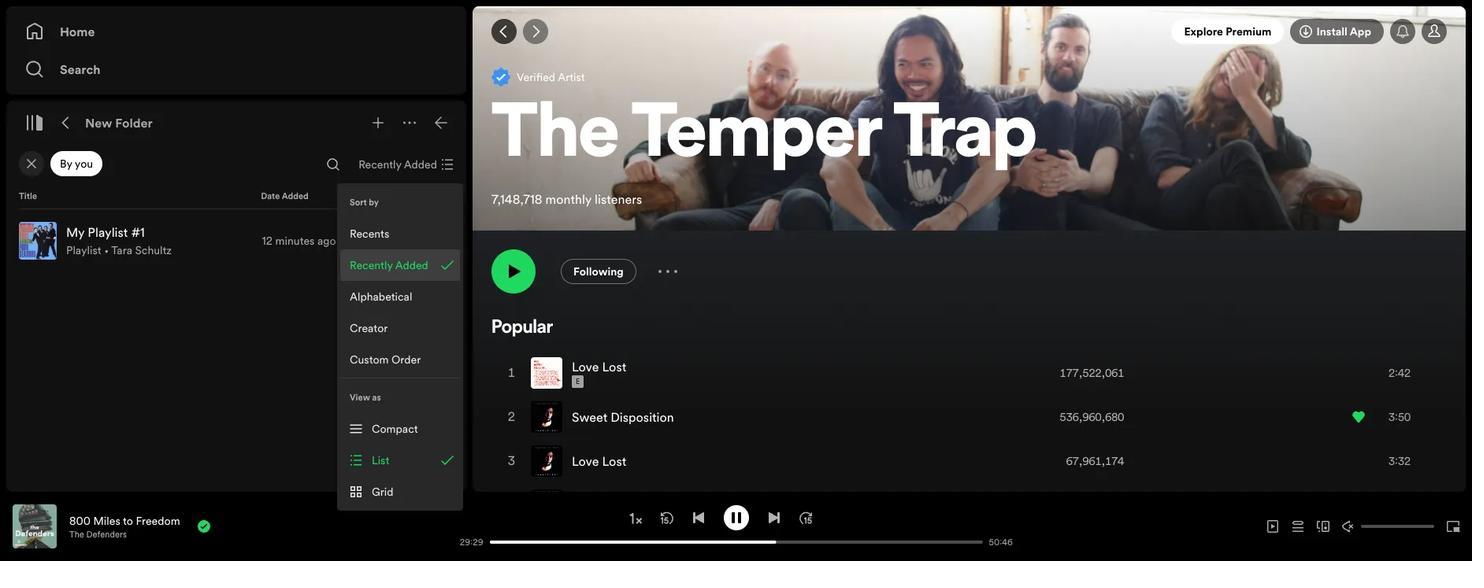 Task type: vqa. For each thing, say whether or not it's contained in the screenshot.
Fader link
no



Task type: describe. For each thing, give the bounding box(es) containing it.
to
[[123, 513, 133, 529]]

listeners
[[595, 191, 642, 208]]

by
[[60, 156, 72, 172]]

536,960,680
[[1060, 410, 1124, 426]]

home link
[[25, 16, 447, 47]]

recently added for recently added button
[[350, 258, 428, 273]]

tara
[[111, 243, 132, 258]]

popular
[[492, 319, 553, 338]]

what's new image
[[1397, 25, 1409, 38]]

love lost cell for 177,522,061
[[531, 352, 633, 395]]

love for love lost e
[[572, 359, 599, 376]]

3:32
[[1389, 454, 1411, 470]]

2:42 cell
[[1353, 352, 1433, 395]]

3 cell from the left
[[1045, 485, 1124, 527]]

sort by
[[350, 197, 379, 208]]

love lost cell for 67,961,174
[[531, 441, 633, 483]]

date added
[[261, 191, 309, 202]]

7,148,718 monthly listeners
[[492, 191, 642, 208]]

7,148,718
[[492, 191, 542, 208]]

pause image
[[730, 512, 743, 524]]

creator
[[350, 321, 388, 336]]

list button
[[340, 445, 460, 477]]

sort
[[350, 197, 367, 208]]

monthly
[[546, 191, 592, 208]]

title
[[19, 191, 37, 202]]

By you checkbox
[[50, 151, 103, 176]]

Recently Added, List view field
[[346, 152, 463, 177]]

1 love lost link from the top
[[572, 359, 626, 376]]

miles
[[93, 513, 120, 529]]

3:50
[[1389, 410, 1411, 426]]

go forward image
[[529, 25, 542, 38]]

new folder button
[[82, 110, 156, 136]]

2 cell from the left
[[531, 485, 611, 527]]

explore
[[1184, 24, 1223, 39]]

recently added for recently added, list view field
[[359, 157, 437, 173]]

custom
[[350, 352, 389, 368]]

explore premium button
[[1172, 19, 1284, 44]]

the inside 800 miles to freedom the defenders
[[69, 529, 84, 541]]

artist
[[558, 69, 585, 85]]

none search field inside "main" element
[[321, 152, 346, 177]]

install
[[1317, 24, 1348, 39]]

now playing: 800 miles to freedom by the defenders footer
[[13, 505, 444, 549]]

the temper trap
[[492, 99, 1037, 175]]

app
[[1350, 24, 1372, 39]]

search link
[[25, 54, 447, 85]]

volume off image
[[1342, 521, 1355, 533]]

800 miles to freedom link
[[69, 513, 180, 529]]

love for love lost
[[572, 453, 599, 470]]

view as
[[350, 392, 381, 404]]

the defenders link
[[69, 529, 127, 541]]

2:42
[[1389, 366, 1411, 381]]

800 miles to freedom the defenders
[[69, 513, 180, 541]]

as
[[372, 392, 381, 404]]

new
[[85, 114, 112, 132]]

now playing view image
[[37, 512, 50, 525]]

sweet
[[572, 409, 608, 426]]

list
[[372, 453, 389, 469]]

top bar and user menu element
[[473, 6, 1466, 57]]

view
[[350, 392, 370, 404]]

new folder
[[85, 114, 153, 132]]

previous image
[[692, 512, 705, 524]]

3:50 cell
[[1353, 396, 1433, 439]]

recents
[[350, 226, 389, 242]]

disposition
[[611, 409, 674, 426]]

temper
[[632, 99, 881, 175]]

•
[[104, 243, 109, 258]]

player controls element
[[283, 505, 1021, 549]]

2 love lost link from the top
[[572, 453, 626, 470]]

800
[[69, 513, 91, 529]]

sweet disposition link
[[572, 409, 674, 426]]

love lost
[[572, 453, 626, 470]]

1 cell from the left
[[506, 485, 518, 527]]

50:46
[[989, 537, 1013, 549]]

trap
[[894, 99, 1037, 175]]

29:29
[[460, 537, 483, 549]]

connect to a device image
[[1317, 521, 1330, 533]]

install app link
[[1291, 19, 1384, 44]]

clear filters image
[[25, 158, 38, 170]]



Task type: locate. For each thing, give the bounding box(es) containing it.
1 vertical spatial love lost cell
[[531, 441, 633, 483]]

love lost link down sweet disposition cell
[[572, 453, 626, 470]]

0 vertical spatial love
[[572, 359, 599, 376]]

1 lost from the top
[[602, 359, 626, 376]]

skip back 15 seconds image
[[661, 512, 673, 524]]

lost for love lost e
[[602, 359, 626, 376]]

sweet disposition cell
[[531, 396, 680, 439]]

skip forward 15 seconds image
[[799, 512, 812, 524]]

1 horizontal spatial the
[[492, 99, 619, 175]]

added
[[404, 157, 437, 173], [282, 191, 309, 202], [395, 258, 428, 273]]

compact
[[372, 421, 418, 437]]

grid button
[[340, 477, 460, 508]]

go back image
[[498, 25, 510, 38]]

install app
[[1317, 24, 1372, 39]]

1 vertical spatial recently added
[[350, 258, 428, 273]]

recents button
[[340, 218, 460, 250]]

the left defenders
[[69, 529, 84, 541]]

lost down sweet disposition
[[602, 453, 626, 470]]

next image
[[768, 512, 780, 524]]

0 vertical spatial lost
[[602, 359, 626, 376]]

you
[[75, 156, 93, 172]]

verified artist
[[517, 69, 585, 85]]

1 vertical spatial love
[[572, 453, 599, 470]]

added inside field
[[404, 157, 437, 173]]

2 love lost cell from the top
[[531, 441, 633, 483]]

recently added up by
[[359, 157, 437, 173]]

explore premium
[[1184, 24, 1272, 39]]

lost
[[602, 359, 626, 376], [602, 453, 626, 470]]

2 vertical spatial added
[[395, 258, 428, 273]]

love up e
[[572, 359, 599, 376]]

added down recents button
[[395, 258, 428, 273]]

lost for love lost
[[602, 453, 626, 470]]

group
[[13, 216, 460, 266]]

recently for recently added, list view field
[[359, 157, 402, 173]]

recently up by
[[359, 157, 402, 173]]

0 vertical spatial the
[[492, 99, 619, 175]]

added inside button
[[395, 258, 428, 273]]

love lost cell
[[531, 352, 633, 395], [531, 441, 633, 483]]

custom order
[[350, 352, 421, 368]]

verified
[[517, 69, 555, 85]]

67,961,174
[[1066, 454, 1124, 470]]

alphabetical button
[[340, 281, 460, 313]]

love inside "love lost e"
[[572, 359, 599, 376]]

main element
[[6, 6, 466, 492]]

freedom
[[136, 513, 180, 529]]

added up recents button
[[404, 157, 437, 173]]

playlist
[[66, 243, 101, 258]]

1 vertical spatial lost
[[602, 453, 626, 470]]

recently added
[[359, 157, 437, 173], [350, 258, 428, 273]]

love
[[572, 359, 599, 376], [572, 453, 599, 470]]

lost inside "love lost e"
[[602, 359, 626, 376]]

0 vertical spatial recently
[[359, 157, 402, 173]]

by
[[369, 197, 379, 208]]

1 love from the top
[[572, 359, 599, 376]]

defenders
[[86, 529, 127, 541]]

2 love from the top
[[572, 453, 599, 470]]

group inside "main" element
[[13, 216, 460, 266]]

the down verified artist
[[492, 99, 619, 175]]

recently
[[359, 157, 402, 173], [350, 258, 393, 273]]

recently added button
[[340, 250, 460, 281]]

order
[[392, 352, 421, 368]]

search
[[60, 61, 101, 78]]

love lost cell down 'sweet'
[[531, 441, 633, 483]]

0 vertical spatial added
[[404, 157, 437, 173]]

2 lost from the top
[[602, 453, 626, 470]]

added right date at top left
[[282, 191, 309, 202]]

following button
[[561, 259, 636, 285]]

sort by menu
[[337, 184, 463, 379]]

the
[[492, 99, 619, 175], [69, 529, 84, 541]]

home
[[60, 23, 95, 40]]

grid
[[372, 484, 394, 500]]

1 vertical spatial added
[[282, 191, 309, 202]]

e
[[576, 378, 580, 387]]

recently added inside field
[[359, 157, 437, 173]]

1 vertical spatial love lost link
[[572, 453, 626, 470]]

love lost link
[[572, 359, 626, 376], [572, 453, 626, 470]]

cell
[[506, 485, 518, 527], [531, 485, 611, 527], [1045, 485, 1124, 527], [1353, 485, 1433, 527]]

premium
[[1226, 24, 1272, 39]]

recently down recents
[[350, 258, 393, 273]]

custom order button
[[340, 344, 460, 376]]

alphabetical
[[350, 289, 412, 305]]

playlist • tara schultz
[[66, 243, 172, 258]]

following
[[574, 264, 624, 280]]

change speed image
[[627, 511, 643, 527]]

sweet disposition
[[572, 409, 674, 426]]

recently inside field
[[359, 157, 402, 173]]

0 vertical spatial love lost link
[[572, 359, 626, 376]]

compact button
[[340, 414, 460, 445]]

date
[[261, 191, 280, 202]]

177,522,061
[[1060, 366, 1124, 381]]

None search field
[[321, 152, 346, 177]]

added for recently added button
[[395, 258, 428, 273]]

0 vertical spatial recently added
[[359, 157, 437, 173]]

search in your library image
[[327, 158, 340, 171]]

creator button
[[340, 313, 460, 344]]

love down 'sweet'
[[572, 453, 599, 470]]

recently inside button
[[350, 258, 393, 273]]

recently added inside button
[[350, 258, 428, 273]]

0 horizontal spatial the
[[69, 529, 84, 541]]

by you
[[60, 156, 93, 172]]

added for recently added, list view field
[[404, 157, 437, 173]]

view as menu
[[337, 379, 463, 511]]

explicit element
[[572, 376, 584, 389]]

0 vertical spatial love lost cell
[[531, 352, 633, 395]]

4 cell from the left
[[1353, 485, 1433, 527]]

schultz
[[135, 243, 172, 258]]

1 vertical spatial the
[[69, 529, 84, 541]]

love lost link up e
[[572, 359, 626, 376]]

recently added up alphabetical
[[350, 258, 428, 273]]

folder
[[115, 114, 153, 132]]

lost right explicit element
[[602, 359, 626, 376]]

1 love lost cell from the top
[[531, 352, 633, 395]]

love lost cell up 'sweet'
[[531, 352, 633, 395]]

1 vertical spatial recently
[[350, 258, 393, 273]]

recently for recently added button
[[350, 258, 393, 273]]

group containing playlist
[[13, 216, 460, 266]]

love lost e
[[572, 359, 626, 387]]



